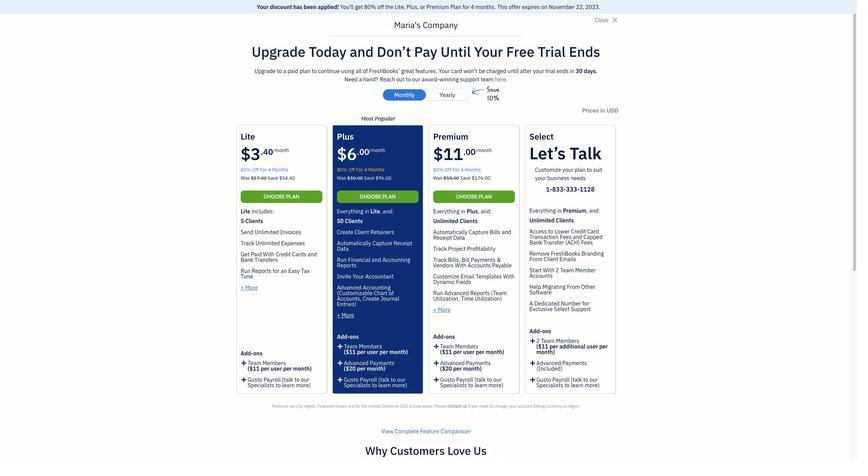 Task type: vqa. For each thing, say whether or not it's contained in the screenshot.
Credit inside Get Paid With Credit Cards and Bank Transfers
yes



Task type: describe. For each thing, give the bounding box(es) containing it.
30 inside upgrade to a paid plan to continue using all of freshbooks' great features. your card won't be charged until after your trial ends in 30 days. need a hand? reach out to our award-winning support team here .
[[576, 68, 583, 74]]

last
[[407, 101, 416, 107]]

($11 for lite
[[248, 365, 260, 372]]

First Name text field
[[282, 111, 402, 126]]

1 gusto from the left
[[248, 376, 262, 383]]

yearly button
[[426, 89, 469, 100]]

transfers
[[255, 256, 278, 263]]

advanced inside advanced payments (included)
[[537, 360, 561, 367]]

($20 for plus
[[344, 365, 356, 372]]

to inside access to lower credit card transaction fees and capped bank transfer (ach) fees
[[549, 228, 554, 235]]

($11 inside 2 team members ($11 per additional user per month)
[[537, 343, 549, 350]]

maria's company owner
[[6, 6, 49, 19]]

0 horizontal spatial the
[[362, 404, 368, 409]]

and down profile
[[350, 43, 374, 61]]

1 horizontal spatial us
[[463, 404, 467, 409]]

0 vertical spatial the
[[385, 3, 394, 10]]

0 vertical spatial select
[[530, 131, 554, 142]]

1-833-333-1128
[[546, 185, 595, 193]]

everything for plus
[[337, 208, 363, 215]]

your up be
[[474, 43, 503, 61]]

sso
[[292, 187, 302, 194]]

0 vertical spatial create
[[337, 229, 354, 236]]

accounting inside run financial and accounting reports
[[383, 256, 410, 263]]

user inside 2 team members ($11 per additional user per month)
[[587, 343, 598, 350]]

0 vertical spatial a
[[283, 68, 286, 74]]

ons for lite
[[253, 350, 263, 357]]

our inside upgrade to a paid plan to continue using all of freshbooks' great features. your card won't be charged until after your trial ends in 30 days. need a hand? reach out to our award-winning support team here .
[[412, 76, 421, 83]]

plan left months.
[[451, 3, 462, 10]]

pay
[[414, 43, 438, 61]]

3 gusto payroll (talk to our specialists to learn more) from the left
[[440, 376, 504, 389]]

run advanced reports (team utilization, time utilization)
[[433, 290, 507, 302]]

3 payroll from the left
[[456, 376, 473, 383]]

plus image for gusto payroll (talk to our specialists to learn more)
[[433, 377, 440, 383]]

for for lite
[[260, 167, 267, 173]]

40
[[263, 146, 273, 157]]

capture for bills
[[469, 229, 489, 236]]

&
[[497, 256, 501, 263]]

0 horizontal spatial fees
[[560, 234, 572, 240]]

2 inside 2 team members ($11 per additional user per month)
[[537, 337, 540, 344]]

0 horizontal spatial usd
[[400, 404, 408, 409]]

plan inside upgrade to a paid plan to continue using all of freshbooks' great features. your card won't be charged until after your trial ends in 30 days. need a hand? reach out to our award-winning support team here .
[[300, 68, 311, 74]]

3 more) from the left
[[489, 382, 504, 389]]

0 vertical spatial usd
[[607, 107, 619, 114]]

a dedicated number for exclusive select support
[[530, 300, 591, 313]]

1 horizontal spatial fees
[[581, 239, 593, 246]]

plan for lite
[[286, 193, 300, 200]]

automatically for automatically capture bills and receipt data
[[433, 229, 468, 236]]

invoices
[[280, 229, 301, 236]]

choose plan for lite
[[264, 193, 300, 200]]

for right shown
[[355, 404, 361, 409]]

members inside 2 team members ($11 per additional user per month)
[[556, 337, 580, 344]]

choose plan for premium
[[456, 193, 492, 200]]

more for plus
[[342, 312, 354, 319]]

reports inside "run advanced reports (team utilization, time utilization)"
[[470, 290, 490, 297]]

loading.
[[377, 365, 394, 371]]

choose plan button for premium
[[433, 191, 515, 203]]

4 (talk from the left
[[571, 376, 582, 383]]

0 horizontal spatial + more
[[241, 284, 258, 291]]

user for plus
[[367, 349, 378, 355]]

upgrade to a paid plan to continue using all of freshbooks' great features. your card won't be charged until after your trial ends in 30 days. need a hand? reach out to our award-winning support team here .
[[255, 68, 598, 83]]

software
[[530, 289, 552, 296]]

out inside upgrade to a paid plan to continue using all of freshbooks' great features. your card won't be charged until after your trial ends in 30 days. need a hand? reach out to our award-winning support team here .
[[397, 76, 405, 83]]

time inside run reports for an easy tax time
[[241, 273, 253, 280]]

credit for transfers
[[276, 251, 291, 258]]

0 horizontal spatial 30
[[318, 6, 324, 12]]

customize for fields
[[433, 273, 460, 280]]

was for lite
[[241, 175, 250, 181]]

00 for premium
[[466, 146, 476, 157]]

reports inside run financial and accounting reports
[[337, 262, 357, 269]]

Email Address email field
[[282, 140, 527, 155]]

utilization)
[[475, 295, 502, 302]]

your left discount
[[257, 3, 269, 10]]

0 horizontal spatial account
[[282, 26, 331, 42]]

+ more for plus
[[337, 312, 354, 319]]

preferences element
[[279, 239, 529, 396]]

bank inside access to lower credit card transaction fees and capped bank transfer (ach) fees
[[530, 239, 542, 246]]

of inside 'advanced accounting (customizable chart of accounts, create journal entries)'
[[389, 290, 394, 297]]

unlimited inside everything in plus , and: unlimited clients
[[433, 218, 459, 225]]

when
[[330, 365, 342, 371]]

billing
[[534, 404, 545, 409]]

states
[[382, 404, 394, 409]]

2 more) from the left
[[393, 382, 407, 389]]

months for premium
[[465, 167, 481, 173]]

appears
[[311, 365, 329, 371]]

22,
[[576, 3, 584, 10]]

your right change
[[509, 404, 517, 409]]

clients for everything in lite , and: 50 clients
[[345, 218, 363, 225]]

log out of freshbooks on all devices
[[282, 380, 372, 387]]

4 payroll from the left
[[553, 376, 570, 383]]

popular
[[375, 115, 395, 123]]

user for lite
[[271, 365, 282, 372]]

feature
[[420, 428, 439, 435]]

(ach)
[[566, 239, 580, 246]]

number
[[561, 300, 581, 307]]

3 specialists from the left
[[440, 382, 467, 389]]

3 gusto from the left
[[440, 376, 455, 383]]

$96.00
[[376, 175, 392, 181]]

your inside upgrade to a paid plan to continue using all of freshbooks' great features. your card won't be charged until after your trial ends in 30 days. need a hand? reach out to our award-winning support team here .
[[439, 68, 450, 74]]

everything inside everything in premium , and: unlimited clients
[[530, 207, 556, 214]]

why customers love us
[[365, 443, 487, 458]]

crown image
[[285, 5, 292, 12]]

($20 for premium
[[440, 365, 452, 372]]

receipt inside automatically capture bills and receipt data
[[433, 234, 452, 241]]

1 more) from the left
[[296, 382, 311, 389]]

save up 10%
[[487, 86, 500, 94]]

view complete feature comparison
[[382, 428, 471, 435]]

from inside "help migrating from other software"
[[567, 283, 580, 290]]

time inside "run advanced reports (team utilization, time utilization)"
[[461, 295, 474, 302]]

you'll
[[340, 3, 354, 10]]

/month for premium
[[476, 147, 492, 153]]

0 horizontal spatial premium
[[427, 3, 449, 10]]

+ for plus
[[337, 312, 340, 319]]

change password
[[282, 201, 326, 208]]

monthly
[[394, 91, 415, 98]]

us inside preferences element
[[296, 326, 302, 333]]

(team
[[491, 290, 507, 297]]

get
[[241, 251, 250, 258]]

0 vertical spatial password
[[282, 174, 303, 180]]

0 horizontal spatial +
[[241, 284, 244, 291]]

lock image
[[287, 186, 290, 194]]

loading screen display
[[282, 339, 332, 345]]

capped
[[584, 234, 603, 240]]

support
[[460, 76, 480, 83]]

1 gusto payroll (talk to our specialists to learn more) from the left
[[248, 376, 311, 389]]

$30.00
[[347, 175, 363, 181]]

invite your accountant
[[337, 273, 394, 280]]

upgrade for and
[[252, 43, 306, 61]]

. 00 /month for plus
[[357, 146, 386, 157]]

choose what appears when your account is loading.
[[282, 365, 394, 371]]

4 learn from the left
[[571, 382, 584, 389]]

lower
[[555, 228, 570, 235]]

ons for premium
[[446, 333, 455, 340]]

account inside preferences element
[[354, 365, 371, 371]]

track unlimited expenses
[[241, 240, 305, 247]]

your up 1-
[[535, 175, 546, 182]]

. 00 /month for premium
[[463, 146, 492, 157]]

80% off for 4 months was $55.00 save $176.00
[[433, 167, 491, 181]]

0 vertical spatial account
[[393, 6, 412, 12]]

send us feedback
[[282, 326, 326, 333]]

prices
[[583, 107, 599, 114]]

create inside 'advanced accounting (customizable chart of accounts, create journal entries)'
[[363, 295, 379, 302]]

and: inside everything in premium , and: unlimited clients
[[589, 207, 600, 214]]

your left trial. at left
[[350, 6, 359, 12]]

comparison
[[441, 428, 471, 435]]

with inside track bills, bill payments & vendors with accounts payable
[[455, 262, 467, 269]]

0 horizontal spatial more
[[245, 284, 258, 291]]

password
[[302, 201, 326, 208]]

and inside run financial and accounting reports
[[372, 256, 381, 263]]

bank inside the get paid with credit cards and bank transfers
[[241, 256, 253, 263]]

remove freshbooks branding from client emails
[[530, 250, 604, 263]]

search image
[[600, 4, 611, 14]]

paid
[[288, 68, 298, 74]]

advanced payments ($20 per month) for premium
[[440, 360, 491, 372]]

save for premium
[[460, 175, 471, 181]]

award-
[[422, 76, 440, 83]]

change password button
[[282, 201, 326, 209]]

0 horizontal spatial or
[[420, 3, 425, 10]]

add- for lite
[[241, 350, 253, 357]]

member
[[576, 267, 596, 274]]

reports inside run reports for an easy tax time
[[252, 267, 271, 274]]

tax
[[301, 267, 310, 274]]

team members ($11 per user per month) for plus
[[344, 343, 408, 355]]

credit for and
[[571, 228, 586, 235]]

1 horizontal spatial are
[[348, 404, 354, 409]]

time down invoices at the left
[[282, 239, 293, 245]]

data inside 'automatically capture receipt data'
[[337, 245, 349, 252]]

run financial and accounting reports
[[337, 256, 410, 269]]

4 gusto payroll (talk to our specialists to learn more) from the left
[[537, 376, 600, 389]]

lite
[[241, 131, 255, 142]]

2 vertical spatial on
[[395, 404, 399, 409]]

1 payroll from the left
[[264, 376, 281, 383]]

. inside upgrade to a paid plan to continue using all of freshbooks' great features. your card won't be charged until after your trial ends in 30 days. need a hand? reach out to our award-winning support team here .
[[506, 76, 508, 83]]

$54.40
[[279, 175, 295, 181]]

off for premium
[[445, 167, 451, 173]]

, inside everything in premium , and: unlimited clients
[[587, 207, 588, 214]]

2023.
[[586, 3, 601, 10]]

automatically capture bills and receipt data
[[433, 229, 511, 241]]

, for premium
[[478, 208, 480, 215]]

($11 for plus
[[344, 349, 356, 355]]

80% off for 4 months was $17.00 save $54.40
[[241, 167, 295, 181]]

and: for premium
[[481, 208, 492, 215]]

for for plus
[[356, 167, 363, 173]]

customers
[[390, 443, 445, 458]]

your inside preferences element
[[343, 365, 353, 371]]

10%
[[487, 94, 500, 102]]

and inside the get paid with credit cards and bank transfers
[[308, 251, 317, 258]]

charged
[[487, 68, 507, 74]]

send unlimited invoices
[[241, 229, 301, 236]]

accountant
[[365, 273, 394, 280]]

accounts,
[[337, 295, 362, 302]]

devices
[[353, 380, 372, 387]]

was for premium
[[433, 175, 443, 181]]

choose inside preferences element
[[282, 365, 298, 371]]

name
[[417, 101, 430, 107]]

was for plus
[[337, 175, 346, 181]]

additional
[[560, 343, 586, 350]]

accounting inside 'advanced accounting (customizable chart of accounts, create journal entries)'
[[363, 284, 391, 291]]

4 specialists from the left
[[537, 382, 564, 389]]

free
[[507, 43, 535, 61]]

user for premium
[[463, 349, 475, 355]]

all inside the "log out of freshbooks on all devices" button
[[346, 380, 352, 387]]

expenses
[[281, 240, 305, 247]]

until
[[508, 68, 519, 74]]

go to help image
[[626, 4, 637, 14]]

payments inside track bills, bill payments & vendors with accounts payable
[[471, 256, 496, 263]]

automatically for automatically capture receipt data
[[337, 240, 371, 247]]

by
[[299, 404, 303, 409]]

and inside automatically capture bills and receipt data
[[502, 229, 511, 236]]

for left months.
[[463, 3, 470, 10]]

vendors
[[433, 262, 454, 269]]

plus image for 2 team members
[[530, 337, 536, 344]]

0 horizontal spatial client
[[355, 229, 369, 236]]

team members ($11 per user per month) for premium
[[440, 343, 504, 355]]

start
[[530, 267, 542, 274]]

with inside customize email templates with dynamic fields
[[503, 273, 515, 280]]

unlimited up track unlimited expenses
[[255, 229, 279, 236]]

for inside run reports for an easy tax time
[[273, 267, 280, 274]]

everything in lite , and: 50 clients
[[337, 208, 394, 225]]

dynamic
[[433, 279, 455, 285]]

in right the left
[[345, 6, 349, 12]]

1 vertical spatial password
[[303, 187, 327, 194]]

track bills, bill payments & vendors with accounts payable
[[433, 256, 512, 269]]

clients inside lite includes: 5 clients
[[245, 218, 263, 225]]

$17.00
[[251, 175, 267, 181]]

off for lite
[[252, 167, 259, 173]]

has
[[293, 3, 303, 10]]

suit
[[593, 166, 603, 173]]

choose for lite
[[264, 193, 285, 200]]

/month for plus
[[370, 147, 386, 153]]

advanced payments ($20 per month) for plus
[[344, 360, 395, 372]]

4 for plus
[[365, 167, 367, 173]]

team members ($11 per user per month) for lite
[[248, 360, 312, 372]]

lite inside lite includes: 5 clients
[[241, 208, 250, 215]]

help migrating from other software
[[530, 283, 596, 296]]

premium inside everything in premium , and: unlimited clients
[[563, 207, 587, 214]]

of inside upgrade to a paid plan to continue using all of freshbooks' great features. your card won't be charged until after your trial ends in 30 days. need a hand? reach out to our award-winning support team here .
[[363, 68, 368, 74]]

automatically capture receipt data
[[337, 240, 413, 252]]

upgrade for a
[[255, 68, 276, 74]]

preferences
[[282, 221, 324, 230]]

0 horizontal spatial are
[[310, 6, 317, 12]]

team for premium
[[440, 343, 454, 350]]

project
[[448, 245, 466, 252]]

info image
[[351, 158, 358, 166]]

freshbooks inside remove freshbooks branding from client emails
[[551, 250, 580, 257]]

card
[[588, 228, 599, 235]]

team for lite
[[248, 360, 261, 367]]

this
[[497, 3, 508, 10]]



Task type: locate. For each thing, give the bounding box(es) containing it.
the
[[385, 3, 394, 10], [362, 404, 368, 409]]

5
[[241, 218, 244, 225]]

0 horizontal spatial capture
[[373, 240, 392, 247]]

premium up close button
[[427, 3, 449, 10]]

for left an
[[273, 267, 280, 274]]

members for lite
[[263, 360, 286, 367]]

features vary by region. features shown are for the united states on usd priced plans. please contact us if you need to change your account billing currency or region
[[272, 404, 580, 409]]

/month up $176.00
[[476, 147, 492, 153]]

2 horizontal spatial everything
[[530, 207, 556, 214]]

0 horizontal spatial from
[[530, 256, 543, 263]]

1 horizontal spatial reports
[[337, 262, 357, 269]]

account down there
[[282, 26, 331, 42]]

and: for plus
[[383, 208, 394, 215]]

1 vertical spatial maria's
[[394, 19, 421, 30]]

get paid with credit cards and bank transfers
[[241, 251, 317, 263]]

1 (talk from the left
[[282, 376, 293, 383]]

for inside 80% off for 4 months was $17.00 save $54.40
[[260, 167, 267, 173]]

1 for from the left
[[260, 167, 267, 173]]

save inside 80% off for 4 months was $55.00 save $176.00
[[460, 175, 471, 181]]

4 inside 80% off for 4 months was $17.00 save $54.40
[[268, 167, 271, 173]]

off inside 80% off for 4 months was $17.00 save $54.40
[[252, 167, 259, 173]]

, inside everything in lite , and: 50 clients
[[380, 208, 382, 215]]

send inside preferences element
[[282, 326, 294, 333]]

2 00 from the left
[[466, 146, 476, 157]]

members for premium
[[455, 343, 479, 350]]

0 vertical spatial all
[[356, 68, 362, 74]]

1 horizontal spatial credit
[[571, 228, 586, 235]]

company
[[25, 6, 49, 13], [423, 19, 458, 30]]

2 up (included)
[[537, 337, 540, 344]]

to
[[277, 68, 282, 74], [312, 68, 317, 74], [406, 76, 411, 83], [587, 166, 592, 173], [549, 228, 554, 235], [295, 376, 300, 383], [391, 376, 396, 383], [487, 376, 492, 383], [584, 376, 589, 383], [276, 382, 281, 389], [372, 382, 377, 389], [468, 382, 474, 389], [565, 382, 570, 389], [490, 404, 493, 409]]

2 horizontal spatial reports
[[470, 290, 490, 297]]

everything inside everything in lite , and: 50 clients
[[337, 208, 363, 215]]

credit
[[571, 228, 586, 235], [276, 251, 291, 258]]

need
[[345, 76, 358, 83]]

track inside track bills, bill payments & vendors with accounts payable
[[433, 256, 447, 263]]

2 gusto payroll (talk to our specialists to learn more) from the left
[[344, 376, 407, 389]]

your right "invite"
[[353, 273, 364, 280]]

in inside upgrade to a paid plan to continue using all of freshbooks' great features. your card won't be charged until after your trial ends in 30 days. need a hand? reach out to our award-winning support team here .
[[570, 68, 575, 74]]

data up the project
[[454, 234, 465, 241]]

2 horizontal spatial off
[[445, 167, 451, 173]]

company for maria's company owner
[[25, 6, 49, 13]]

everything for premium
[[433, 208, 460, 215]]

4 inside 80% off for 4 months was $30.00 save $96.00
[[365, 167, 367, 173]]

3 choose plan from the left
[[456, 193, 492, 200]]

was
[[241, 175, 250, 181], [337, 175, 346, 181], [433, 175, 443, 181]]

00 up 80% off for 4 months was $55.00 save $176.00 at top
[[466, 146, 476, 157]]

gusto payroll (talk to our specialists to learn more) down advanced payments (included)
[[537, 376, 600, 389]]

sso password
[[292, 187, 327, 194]]

send for send us feedback
[[282, 326, 294, 333]]

1 vertical spatial client
[[544, 256, 558, 263]]

maria's down plus,
[[394, 19, 421, 30]]

2 horizontal spatial for
[[453, 167, 460, 173]]

and: up the card
[[589, 207, 600, 214]]

last name
[[407, 101, 430, 107]]

months inside 80% off for 4 months was $17.00 save $54.40
[[272, 167, 289, 173]]

3 choose plan button from the left
[[433, 191, 515, 203]]

what
[[299, 365, 310, 371]]

are right shown
[[348, 404, 354, 409]]

lite up 5
[[241, 208, 250, 215]]

advanced inside 'advanced accounting (customizable chart of accounts, create journal entries)'
[[337, 284, 362, 291]]

accounts up templates
[[468, 262, 491, 269]]

($11 for premium
[[440, 349, 452, 355]]

select inside the a dedicated number for exclusive select support
[[554, 306, 570, 313]]

add-ons for premium
[[433, 333, 455, 340]]

prices in usd
[[583, 107, 619, 114]]

1 horizontal spatial of
[[363, 68, 368, 74]]

plus
[[467, 208, 478, 215]]

plan for premium
[[479, 193, 492, 200]]

lite inside everything in lite , and: 50 clients
[[371, 208, 380, 215]]

more for premium
[[438, 306, 451, 313]]

company for maria's company
[[423, 19, 458, 30]]

continue
[[318, 68, 340, 74]]

2 months from the left
[[369, 167, 385, 173]]

send
[[241, 229, 253, 236], [282, 326, 294, 333]]

1 vertical spatial customize
[[433, 273, 460, 280]]

a right need
[[359, 76, 362, 83]]

choose plan
[[264, 193, 300, 200], [360, 193, 396, 200], [456, 193, 492, 200]]

specialists left log
[[248, 382, 275, 389]]

with inside start with 2 team member accounts
[[543, 267, 555, 274]]

3 /month from the left
[[476, 147, 492, 153]]

1 horizontal spatial plan
[[575, 166, 586, 173]]

on
[[542, 3, 548, 10], [338, 380, 344, 387], [395, 404, 399, 409]]

migrating
[[543, 283, 566, 290]]

plus image
[[337, 342, 343, 349], [433, 342, 440, 349], [241, 359, 247, 366], [337, 360, 343, 366], [433, 360, 440, 366], [530, 360, 536, 366], [241, 377, 247, 383], [337, 377, 343, 383], [530, 377, 536, 383]]

create left "journal"
[[363, 295, 379, 302]]

let's talk
[[530, 142, 602, 164]]

4 for premium
[[461, 167, 464, 173]]

3 (talk from the left
[[475, 376, 486, 383]]

0 horizontal spatial everything
[[337, 208, 363, 215]]

1 specialists from the left
[[248, 382, 275, 389]]

of right chart
[[389, 290, 394, 297]]

/month
[[273, 147, 289, 153], [370, 147, 386, 153], [476, 147, 492, 153]]

0 vertical spatial bank
[[530, 239, 542, 246]]

or right plus,
[[420, 3, 425, 10]]

need
[[479, 404, 489, 409]]

payroll down advanced payments (included)
[[553, 376, 570, 383]]

+ more link down entries)
[[337, 312, 354, 319]]

was inside 80% off for 4 months was $17.00 save $54.40
[[241, 175, 250, 181]]

0 vertical spatial data
[[454, 234, 465, 241]]

1 vertical spatial premium
[[563, 207, 587, 214]]

accounts inside start with 2 team member accounts
[[530, 272, 553, 279]]

0 horizontal spatial create
[[337, 229, 354, 236]]

on inside button
[[338, 380, 344, 387]]

1 vertical spatial bank
[[241, 256, 253, 263]]

, up retainers
[[380, 208, 382, 215]]

2 . 00 /month from the left
[[463, 146, 492, 157]]

1 features from the left
[[272, 404, 289, 409]]

screen
[[300, 339, 315, 345]]

choose for plus
[[360, 193, 382, 200]]

vary
[[290, 404, 298, 409]]

maria's for maria's company owner
[[6, 6, 24, 13]]

1 horizontal spatial account
[[518, 404, 533, 409]]

save inside 80% off for 4 months was $17.00 save $54.40
[[268, 175, 278, 181]]

was inside 80% off for 4 months was $30.00 save $96.00
[[337, 175, 346, 181]]

send for send unlimited invoices
[[241, 229, 253, 236]]

out right log
[[292, 380, 300, 387]]

2 specialists from the left
[[344, 382, 371, 389]]

80% inside 80% off for 4 months was $17.00 save $54.40
[[241, 167, 251, 173]]

1 horizontal spatial 2
[[556, 267, 559, 274]]

0 vertical spatial send
[[241, 229, 253, 236]]

contact
[[448, 404, 462, 409]]

run reports for an easy tax time
[[241, 267, 310, 280]]

features left shown
[[318, 404, 334, 409]]

advanced inside "run advanced reports (team utilization, time utilization)"
[[445, 290, 469, 297]]

1 ($20 from the left
[[344, 365, 356, 372]]

and: right plus
[[481, 208, 492, 215]]

0 horizontal spatial of
[[301, 380, 306, 387]]

branding
[[582, 250, 604, 257]]

add- for premium
[[433, 333, 446, 340]]

/month up 80% off for 4 months was $30.00 save $96.00
[[370, 147, 386, 153]]

0 horizontal spatial us
[[296, 326, 302, 333]]

time left "format"
[[282, 268, 293, 274]]

us up "loading screen display" at the left
[[296, 326, 302, 333]]

your up the business
[[563, 166, 574, 173]]

0 horizontal spatial freshbooks
[[308, 380, 337, 387]]

add-ons for plus
[[337, 333, 359, 340]]

0 horizontal spatial data
[[337, 245, 349, 252]]

run inside "run advanced reports (team utilization, time utilization)"
[[433, 290, 443, 297]]

run
[[337, 256, 347, 263], [241, 267, 251, 274], [433, 290, 443, 297]]

2 vertical spatial upgrade
[[255, 68, 276, 74]]

2 advanced payments ($20 per month) from the left
[[440, 360, 491, 372]]

0 horizontal spatial for
[[260, 167, 267, 173]]

client inside remove freshbooks branding from client emails
[[544, 256, 558, 263]]

0 horizontal spatial on
[[338, 380, 344, 387]]

a
[[530, 300, 533, 307]]

3 for from the left
[[453, 167, 460, 173]]

+ more link down the utilization,
[[433, 306, 451, 313]]

2 horizontal spatial on
[[542, 3, 548, 10]]

1 months from the left
[[272, 167, 289, 173]]

clients for everything in plus , and: unlimited clients
[[460, 218, 478, 225]]

(customizable
[[337, 290, 373, 297]]

1-
[[546, 185, 553, 193]]

upgrade
[[373, 6, 392, 12], [252, 43, 306, 61], [255, 68, 276, 74]]

1 vertical spatial capture
[[373, 240, 392, 247]]

run down "get"
[[241, 267, 251, 274]]

and down 'automatically capture receipt data' at the left of the page
[[372, 256, 381, 263]]

30 left days
[[318, 6, 324, 12]]

2 gusto from the left
[[344, 376, 359, 383]]

1 /month from the left
[[273, 147, 289, 153]]

. for premium
[[463, 146, 466, 157]]

account right the off
[[393, 6, 412, 12]]

50
[[337, 218, 344, 225]]

in right prices
[[601, 107, 605, 114]]

1 horizontal spatial from
[[567, 283, 580, 290]]

+ more down run reports for an easy tax time
[[241, 284, 258, 291]]

0 horizontal spatial choose plan
[[264, 193, 300, 200]]

main element
[[0, 0, 76, 460]]

payroll up if
[[456, 376, 473, 383]]

ends
[[557, 68, 569, 74]]

add-ons for lite
[[241, 350, 263, 357]]

plus image
[[530, 337, 536, 344], [433, 377, 440, 383]]

the right the off
[[385, 3, 394, 10]]

all inside upgrade to a paid plan to continue using all of freshbooks' great features. your card won't be charged until after your trial ends in 30 days. need a hand? reach out to our award-winning support team here .
[[356, 68, 362, 74]]

0 horizontal spatial 2
[[537, 337, 540, 344]]

in for everything in premium , and: unlimited clients
[[557, 207, 562, 214]]

with inside the get paid with credit cards and bank transfers
[[263, 251, 275, 258]]

, for plus
[[380, 208, 382, 215]]

1 horizontal spatial everything
[[433, 208, 460, 215]]

ends
[[569, 43, 601, 61]]

credit down "expenses"
[[276, 251, 291, 258]]

and inside access to lower credit card transaction fees and capped bank transfer (ach) fees
[[573, 234, 583, 240]]

1 . 00 /month from the left
[[357, 146, 386, 157]]

months up $96.00
[[369, 167, 385, 173]]

company inside maria's company owner
[[25, 6, 49, 13]]

in left plus
[[461, 208, 466, 215]]

save
[[487, 86, 500, 94], [268, 175, 278, 181], [364, 175, 375, 181], [460, 175, 471, 181]]

1 learn from the left
[[282, 382, 295, 389]]

if
[[468, 404, 471, 409]]

there are 30 days left in your trial. upgrade account
[[296, 6, 412, 12]]

customize your plan to suit your business needs
[[535, 166, 603, 182]]

members for plus
[[359, 343, 382, 350]]

remove
[[530, 250, 550, 257]]

3 was from the left
[[433, 175, 443, 181]]

gusto up please
[[440, 376, 455, 383]]

2 /month from the left
[[370, 147, 386, 153]]

. up 80% off for 4 months was $17.00 save $54.40
[[261, 146, 263, 157]]

automatically inside 'automatically capture receipt data'
[[337, 240, 371, 247]]

for inside the a dedicated number for exclusive select support
[[583, 300, 590, 307]]

1 vertical spatial all
[[346, 380, 352, 387]]

credit inside the get paid with credit cards and bank transfers
[[276, 251, 291, 258]]

months for plus
[[369, 167, 385, 173]]

bank down access
[[530, 239, 542, 246]]

1 horizontal spatial more
[[342, 312, 354, 319]]

0 vertical spatial plan
[[300, 68, 311, 74]]

and: inside everything in lite , and: 50 clients
[[383, 208, 394, 215]]

0 vertical spatial of
[[363, 68, 368, 74]]

for for premium
[[453, 167, 460, 173]]

client down transfer
[[544, 256, 558, 263]]

there
[[296, 6, 309, 12]]

0 vertical spatial customize
[[535, 166, 561, 173]]

track for 00
[[433, 245, 447, 252]]

2 was from the left
[[337, 175, 346, 181]]

region.
[[304, 404, 317, 409]]

and right bills
[[502, 229, 511, 236]]

clients
[[556, 217, 574, 224], [245, 218, 263, 225], [345, 218, 363, 225], [460, 218, 478, 225]]

1 vertical spatial accounts
[[530, 272, 553, 279]]

client
[[355, 229, 369, 236], [544, 256, 558, 263]]

gusto left log
[[248, 376, 262, 383]]

trial.
[[361, 6, 371, 12]]

choose plan up plus
[[456, 193, 492, 200]]

capture for receipt
[[373, 240, 392, 247]]

0 vertical spatial company
[[25, 6, 49, 13]]

1 vertical spatial credit
[[276, 251, 291, 258]]

in for everything in plus , and: unlimited clients
[[461, 208, 466, 215]]

bank left transfers
[[241, 256, 253, 263]]

everything left plus
[[433, 208, 460, 215]]

off for plus
[[349, 167, 355, 173]]

off inside 80% off for 4 months was $55.00 save $176.00
[[445, 167, 451, 173]]

1 horizontal spatial choose plan
[[360, 193, 396, 200]]

accounts inside track bills, bill payments & vendors with accounts payable
[[468, 262, 491, 269]]

1 choose plan button from the left
[[241, 191, 323, 203]]

in inside everything in lite , and: 50 clients
[[365, 208, 369, 215]]

. for lite
[[261, 146, 263, 157]]

1 vertical spatial data
[[337, 245, 349, 252]]

+ more link for plus
[[337, 312, 354, 319]]

1 horizontal spatial data
[[454, 234, 465, 241]]

off
[[378, 3, 384, 10]]

2 choose plan from the left
[[360, 193, 396, 200]]

$176.00
[[472, 175, 491, 181]]

1 off from the left
[[252, 167, 259, 173]]

(talk up vary
[[282, 376, 293, 383]]

2 vertical spatial of
[[301, 380, 306, 387]]

learn
[[282, 382, 295, 389], [379, 382, 391, 389], [475, 382, 488, 389], [571, 382, 584, 389]]

emails
[[560, 256, 576, 263]]

all
[[356, 68, 362, 74], [346, 380, 352, 387]]

plus image up please
[[433, 377, 440, 383]]

for right number
[[583, 300, 590, 307]]

in up 'create client retainers'
[[365, 208, 369, 215]]

receipt down retainers
[[394, 240, 413, 247]]

everything inside everything in plus , and: unlimited clients
[[433, 208, 460, 215]]

bills
[[490, 229, 501, 236]]

choose plan down $96.00
[[360, 193, 396, 200]]

choose plan button for plus
[[337, 191, 419, 203]]

+ more link for premium
[[433, 306, 451, 313]]

1 vertical spatial or
[[563, 404, 567, 409]]

1 horizontal spatial + more
[[337, 312, 354, 319]]

credit inside access to lower credit card transaction fees and capped bank transfer (ach) fees
[[571, 228, 586, 235]]

shown
[[335, 404, 347, 409]]

. 40 /month
[[261, 146, 289, 157]]

$55.00
[[444, 175, 460, 181]]

times image
[[612, 16, 619, 24]]

team inside 2 team members ($11 per additional user per month)
[[541, 337, 555, 344]]

of inside button
[[301, 380, 306, 387]]

1 horizontal spatial the
[[385, 3, 394, 10]]

your up the winning
[[439, 68, 450, 74]]

2 choose plan button from the left
[[337, 191, 419, 203]]

to inside customize your plan to suit your business needs
[[587, 166, 592, 173]]

clients inside everything in premium , and: unlimited clients
[[556, 217, 574, 224]]

in for prices in usd
[[601, 107, 605, 114]]

upgrade inside upgrade to a paid plan to continue using all of freshbooks' great features. your card won't be charged until after your trial ends in 30 days. need a hand? reach out to our award-winning support team here .
[[255, 68, 276, 74]]

help
[[530, 283, 541, 290]]

00
[[360, 146, 370, 157], [466, 146, 476, 157]]

bills,
[[448, 256, 461, 263]]

1 vertical spatial account
[[518, 404, 533, 409]]

here
[[495, 76, 506, 83]]

80% up $17.00
[[241, 167, 251, 173]]

4 inside 80% off for 4 months was $55.00 save $176.00
[[461, 167, 464, 173]]

1 vertical spatial select
[[554, 306, 570, 313]]

1 horizontal spatial ($20
[[440, 365, 452, 372]]

unlimited up automatically capture bills and receipt data
[[433, 218, 459, 225]]

upgrade left paid
[[255, 68, 276, 74]]

specialists down (included)
[[537, 382, 564, 389]]

1 vertical spatial the
[[362, 404, 368, 409]]

off up $17.00
[[252, 167, 259, 173]]

out inside the "log out of freshbooks on all devices" button
[[292, 380, 300, 387]]

0 horizontal spatial customize
[[433, 273, 460, 280]]

retainers
[[371, 229, 394, 236]]

send up loading
[[282, 326, 294, 333]]

chart
[[374, 290, 388, 297]]

add-ons
[[530, 328, 552, 335], [337, 333, 359, 340], [433, 333, 455, 340], [241, 350, 263, 357]]

80% left the off
[[364, 3, 376, 10]]

80% for plus
[[337, 167, 347, 173]]

unlimited inside everything in premium , and: unlimited clients
[[530, 217, 555, 224]]

0 vertical spatial upgrade
[[373, 6, 392, 12]]

00 for plus
[[360, 146, 370, 157]]

choose plan button for lite
[[241, 191, 323, 203]]

+ more for premium
[[433, 306, 451, 313]]

1 00 from the left
[[360, 146, 370, 157]]

1 horizontal spatial or
[[563, 404, 567, 409]]

+ for premium
[[433, 306, 437, 313]]

1 horizontal spatial automatically
[[433, 229, 468, 236]]

data inside automatically capture bills and receipt data
[[454, 234, 465, 241]]

maria's for maria's company
[[394, 19, 421, 30]]

2 learn from the left
[[379, 382, 391, 389]]

1 horizontal spatial bank
[[530, 239, 542, 246]]

3 months from the left
[[465, 167, 481, 173]]

discount
[[270, 3, 292, 10]]

account profile element
[[279, 48, 529, 214]]

80% for lite
[[241, 167, 251, 173]]

save right $55.00
[[460, 175, 471, 181]]

select left support
[[554, 306, 570, 313]]

team inside start with 2 team member accounts
[[561, 267, 574, 274]]

0 horizontal spatial team members ($11 per user per month)
[[248, 360, 312, 372]]

clients for everything in premium , and: unlimited clients
[[556, 217, 574, 224]]

0 horizontal spatial was
[[241, 175, 250, 181]]

in right 'ends'
[[570, 68, 575, 74]]

and left capped
[[573, 234, 583, 240]]

more)
[[296, 382, 311, 389], [393, 382, 407, 389], [489, 382, 504, 389], [585, 382, 600, 389]]

clients right 50
[[345, 218, 363, 225]]

1 advanced payments ($20 per month) from the left
[[344, 360, 395, 372]]

accounting
[[383, 256, 410, 263], [363, 284, 391, 291]]

from inside remove freshbooks branding from client emails
[[530, 256, 543, 263]]

customize inside customize email templates with dynamic fields
[[433, 273, 460, 280]]

0 horizontal spatial + more link
[[241, 284, 258, 291]]

0 horizontal spatial account
[[354, 365, 371, 371]]

automatically up the project
[[433, 229, 468, 236]]

0 vertical spatial accounts
[[468, 262, 491, 269]]

zone
[[294, 239, 305, 245]]

are right there
[[310, 6, 317, 12]]

2 horizontal spatial choose plan button
[[433, 191, 515, 203]]

maria's up owner
[[6, 6, 24, 13]]

plan down $96.00
[[382, 193, 396, 200]]

team for plus
[[344, 343, 358, 350]]

are
[[310, 6, 317, 12], [348, 404, 354, 409]]

transfer
[[544, 239, 564, 246]]

maria's inside maria's company owner
[[6, 6, 24, 13]]

1 horizontal spatial out
[[397, 76, 405, 83]]

unlimited down the send unlimited invoices
[[256, 240, 280, 247]]

track left the project
[[433, 245, 447, 252]]

payments inside advanced payments (included)
[[563, 360, 587, 367]]

clients down plus
[[460, 218, 478, 225]]

2 off from the left
[[349, 167, 355, 173]]

months for lite
[[272, 167, 289, 173]]

time zone
[[282, 239, 305, 245]]

1 horizontal spatial months
[[369, 167, 385, 173]]

view complete feature comparison button
[[382, 427, 471, 436]]

in for everything in lite , and: 50 clients
[[365, 208, 369, 215]]

your inside upgrade to a paid plan to continue using all of freshbooks' great features. your card won't be charged until after your trial ends in 30 days. need a hand? reach out to our award-winning support team here .
[[533, 68, 544, 74]]

. for plus
[[357, 146, 360, 157]]

and: inside everything in plus , and: unlimited clients
[[481, 208, 492, 215]]

1 horizontal spatial a
[[359, 76, 362, 83]]

0 horizontal spatial bank
[[241, 256, 253, 263]]

clients inside everything in plus , and: unlimited clients
[[460, 218, 478, 225]]

Last Name text field
[[407, 111, 527, 126]]

choose plan for plus
[[360, 193, 396, 200]]

a left paid
[[283, 68, 286, 74]]

,
[[587, 207, 588, 214], [380, 208, 382, 215], [478, 208, 480, 215]]

1 horizontal spatial client
[[544, 256, 558, 263]]

(talk
[[282, 376, 293, 383], [378, 376, 390, 383], [475, 376, 486, 383], [571, 376, 582, 383]]

track for 40
[[241, 240, 254, 247]]

customize down vendors
[[433, 273, 460, 280]]

1 horizontal spatial send
[[282, 326, 294, 333]]

0 vertical spatial account
[[354, 365, 371, 371]]

freshbooks down appears
[[308, 380, 337, 387]]

2 horizontal spatial months
[[465, 167, 481, 173]]

for inside 80% off for 4 months was $55.00 save $176.00
[[453, 167, 460, 173]]

2 vertical spatial run
[[433, 290, 443, 297]]

customize for your
[[535, 166, 561, 173]]

/month inside . 40 /month
[[273, 147, 289, 153]]

, inside everything in plus , and: unlimited clients
[[478, 208, 480, 215]]

mw
[[287, 56, 311, 74]]

0 vertical spatial capture
[[469, 229, 489, 236]]

plan inside customize your plan to suit your business needs
[[575, 166, 586, 173]]

2 for from the left
[[356, 167, 363, 173]]

80% inside 80% off for 4 months was $30.00 save $96.00
[[337, 167, 347, 173]]

0 horizontal spatial 00
[[360, 146, 370, 157]]

+ more
[[241, 284, 258, 291], [433, 306, 451, 313], [337, 312, 354, 319]]

gusto payroll (talk to our specialists to learn more) up if
[[440, 376, 504, 389]]

plan right paid
[[300, 68, 311, 74]]

was left $30.00
[[337, 175, 346, 181]]

1 lite from the left
[[241, 208, 250, 215]]

receipt inside 'automatically capture receipt data'
[[394, 240, 413, 247]]

4 more) from the left
[[585, 382, 600, 389]]

save for lite
[[268, 175, 278, 181]]

reports down customize email templates with dynamic fields
[[470, 290, 490, 297]]

left
[[336, 6, 343, 12]]

of down what
[[301, 380, 306, 387]]

everything
[[530, 207, 556, 214], [337, 208, 363, 215], [433, 208, 460, 215]]

plan for plus
[[382, 193, 396, 200]]

1 vertical spatial plus image
[[433, 377, 440, 383]]

everything up 50
[[337, 208, 363, 215]]

run inside run financial and accounting reports
[[337, 256, 347, 263]]

3 off from the left
[[445, 167, 451, 173]]

great
[[401, 68, 414, 74]]

0 vertical spatial 2
[[556, 267, 559, 274]]

1 horizontal spatial was
[[337, 175, 346, 181]]

ons for plus
[[350, 333, 359, 340]]

freshbooks inside button
[[308, 380, 337, 387]]

in inside everything in plus , and: unlimited clients
[[461, 208, 466, 215]]

2 payroll from the left
[[360, 376, 377, 383]]

months inside 80% off for 4 months was $55.00 save $176.00
[[465, 167, 481, 173]]

2 horizontal spatial +
[[433, 306, 437, 313]]

1 horizontal spatial password
[[303, 187, 327, 194]]

1 choose plan from the left
[[264, 193, 300, 200]]

is
[[372, 365, 376, 371]]

add- for plus
[[337, 333, 350, 340]]

2 features from the left
[[318, 404, 334, 409]]

run inside run reports for an easy tax time
[[241, 267, 251, 274]]

0 horizontal spatial off
[[252, 167, 259, 173]]

2 inside start with 2 team member accounts
[[556, 267, 559, 274]]

run for run reports for an easy tax time
[[241, 267, 251, 274]]

0 horizontal spatial receipt
[[394, 240, 413, 247]]

4 gusto from the left
[[537, 376, 551, 383]]

upgrade up paid
[[252, 43, 306, 61]]

/month for lite
[[273, 147, 289, 153]]

get
[[355, 3, 363, 10]]

save for plus
[[364, 175, 375, 181]]

in inside everything in premium , and: unlimited clients
[[557, 207, 562, 214]]

send down 5
[[241, 229, 253, 236]]

choose for premium
[[456, 193, 478, 200]]

usd
[[607, 107, 619, 114], [400, 404, 408, 409]]

run for run advanced reports (team utilization, time utilization)
[[433, 290, 443, 297]]

0 vertical spatial out
[[397, 76, 405, 83]]

plan up change
[[286, 193, 300, 200]]

choose
[[264, 193, 285, 200], [360, 193, 382, 200], [456, 193, 478, 200], [282, 365, 298, 371]]

/month up 80% off for 4 months was $17.00 save $54.40
[[273, 147, 289, 153]]

1 vertical spatial on
[[338, 380, 344, 387]]

80% off for 4 months was $30.00 save $96.00
[[337, 167, 392, 181]]

days
[[325, 6, 335, 12]]

features left vary
[[272, 404, 289, 409]]

plus,
[[407, 3, 419, 10]]

plus image down "exclusive"
[[530, 337, 536, 344]]

month) inside 2 team members ($11 per additional user per month)
[[537, 349, 555, 355]]

1 was from the left
[[241, 175, 250, 181]]

2 horizontal spatial team members ($11 per user per month)
[[440, 343, 504, 355]]

and: up retainers
[[383, 208, 394, 215]]

80% inside 80% off for 4 months was $55.00 save $176.00
[[433, 167, 444, 173]]

2 (talk from the left
[[378, 376, 390, 383]]

2 ($20 from the left
[[440, 365, 452, 372]]

1 horizontal spatial + more link
[[337, 312, 354, 319]]

business
[[548, 175, 570, 182]]

0 horizontal spatial and:
[[383, 208, 394, 215]]

0 vertical spatial on
[[542, 3, 548, 10]]

expires
[[522, 3, 540, 10]]

3 learn from the left
[[475, 382, 488, 389]]

time down "get"
[[241, 273, 253, 280]]

months up $54.40
[[272, 167, 289, 173]]

card
[[452, 68, 463, 74]]

2 lite from the left
[[371, 208, 380, 215]]



